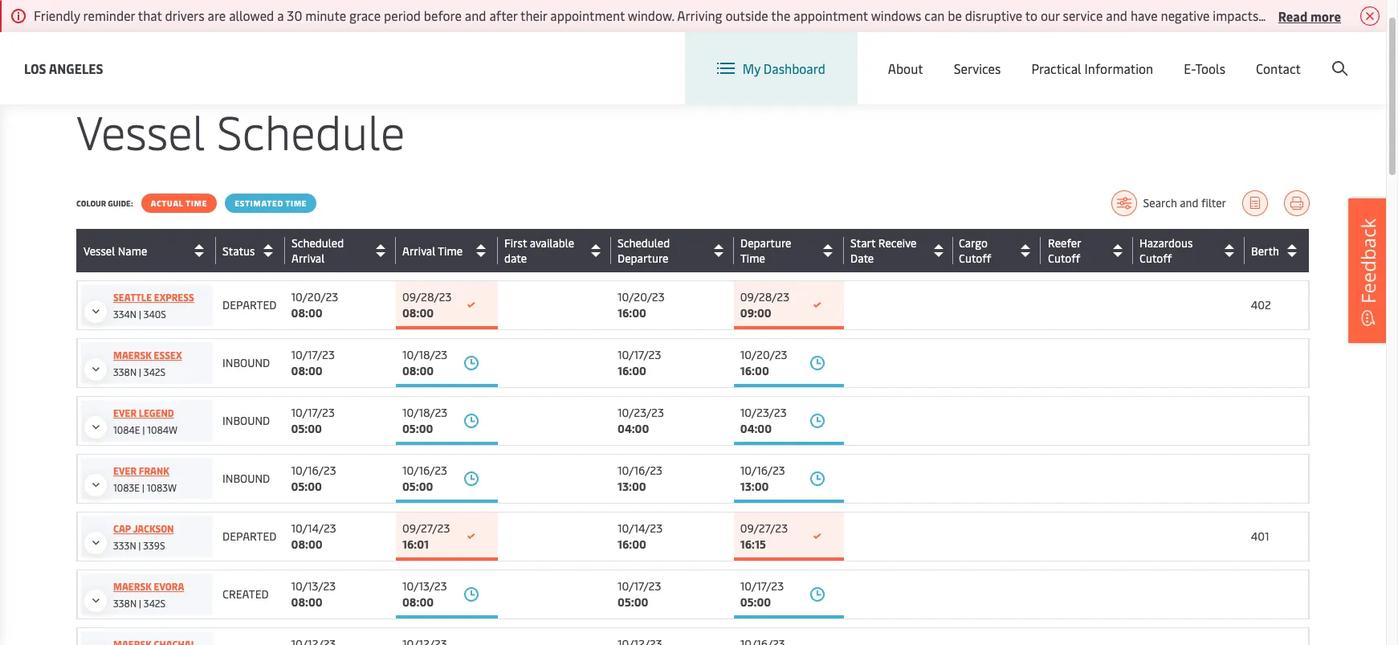 Task type: vqa. For each thing, say whether or not it's contained in the screenshot.
the bottom the 342S
yes



Task type: describe. For each thing, give the bounding box(es) containing it.
2 appointment from the left
[[794, 6, 868, 24]]

09:00
[[741, 305, 772, 321]]

401
[[1252, 529, 1270, 544]]

3 10/16/23 from the left
[[618, 463, 663, 478]]

our
[[1041, 6, 1060, 24]]

0 horizontal spatial 10/20/23 16:00
[[618, 289, 665, 321]]

10/20/23 08:00
[[291, 289, 338, 321]]

departed for 10/20/23
[[223, 297, 277, 313]]

my
[[743, 59, 761, 77]]

2 start receive date button from the left
[[851, 235, 950, 266]]

1083w
[[147, 481, 177, 494]]

1 10/13/23 08:00 from the left
[[291, 578, 336, 610]]

estimated time
[[235, 198, 307, 209]]

scheduled arrival button for arrival time button for 2nd start receive date button from the right
[[291, 235, 392, 266]]

reefer for reefer cutoff button corresponding to 2nd start receive date button from the right cargo cutoff button
[[1048, 235, 1081, 251]]

1 vertical spatial 10/20/23 16:00
[[741, 347, 788, 378]]

inbound for 10/16/23 05:00
[[223, 471, 270, 486]]

menu
[[1117, 47, 1150, 65]]

my dashboard button
[[717, 32, 826, 104]]

30
[[287, 6, 302, 24]]

338n for created
[[113, 597, 137, 610]]

scheduled arrival for scheduled arrival button corresponding to arrival time button associated with 1st start receive date button from right
[[292, 235, 344, 266]]

reefer for 1st start receive date button from right cargo cutoff button's reefer cutoff button
[[1048, 235, 1081, 251]]

2 horizontal spatial 10/17/23 05:00
[[741, 578, 784, 610]]

my dashboard
[[743, 59, 826, 77]]

read
[[1279, 7, 1308, 25]]

cargo cutoff for 2nd start receive date button from the right cargo cutoff button
[[960, 235, 992, 266]]

scheduled departure button for 2nd start receive date button from the right
[[618, 235, 730, 266]]

estimated
[[235, 198, 283, 209]]

status button for scheduled arrival button corresponding to arrival time button associated with 1st start receive date button from right
[[223, 238, 281, 264]]

global menu
[[1077, 47, 1150, 65]]

10/17/23 16:00
[[618, 347, 661, 378]]

essex
[[154, 349, 182, 362]]

2 13:00 from the left
[[741, 479, 769, 494]]

e-tools
[[1184, 59, 1226, 77]]

before
[[424, 6, 462, 24]]

342s for inbound
[[144, 366, 166, 378]]

340s
[[144, 308, 166, 321]]

scheduled departure for 1st start receive date button from right's 'scheduled departure' button
[[618, 235, 670, 266]]

09/27/23 for 16:01
[[403, 521, 450, 536]]

cargo cutoff for 1st start receive date button from right cargo cutoff button
[[959, 235, 992, 266]]

cargo for 2nd start receive date button from the right cargo cutoff button
[[960, 235, 988, 251]]

feedback
[[1355, 218, 1382, 303]]

period
[[384, 6, 421, 24]]

/
[[1260, 47, 1266, 65]]

practical information
[[1032, 59, 1154, 77]]

2 10/23/23 from the left
[[741, 405, 787, 420]]

windows
[[871, 6, 922, 24]]

los angeles link down the friendly
[[24, 58, 103, 78]]

08:00 inside 10/20/23 08:00
[[291, 305, 323, 321]]

1 10/16/23 13:00 from the left
[[618, 463, 663, 494]]

los angeles down reminder
[[76, 48, 136, 63]]

vessel schedule
[[76, 99, 405, 162]]

start receive date for 2nd start receive date button from the right
[[851, 235, 917, 266]]

16:00 for 09/27/23 16:15
[[618, 537, 647, 552]]

05:00 up 09/27/23 16:01
[[403, 479, 433, 494]]

2 drivers from the left
[[1280, 6, 1319, 24]]

practical information button
[[1032, 32, 1154, 104]]

16:00 for 10/20/23 16:00
[[618, 363, 647, 378]]

0 horizontal spatial and
[[465, 6, 486, 24]]

disruptive
[[966, 6, 1023, 24]]

hazardous cutoff for 1st start receive date button from right cargo cutoff button's reefer cutoff button
[[1140, 235, 1193, 266]]

09/27/23 16:01
[[403, 521, 450, 552]]

service
[[1063, 6, 1103, 24]]

10/14/23 16:00
[[618, 521, 663, 552]]

09/28/23 for 08:00
[[403, 289, 452, 304]]

are
[[208, 6, 226, 24]]

that
[[138, 6, 162, 24]]

1 on from the left
[[1262, 6, 1277, 24]]

cargo cutoff button for 1st start receive date button from right
[[959, 235, 1037, 266]]

after
[[490, 6, 518, 24]]

1 04:00 from the left
[[618, 421, 649, 436]]

berth button for reefer cutoff button corresponding to 2nd start receive date button from the right cargo cutoff button
[[1252, 238, 1305, 264]]

status for arrival time button for 2nd start receive date button from the right
[[223, 243, 255, 258]]

16:01
[[403, 537, 429, 552]]

date for 1st start receive date button from right
[[851, 251, 874, 266]]

2 10/16/23 05:00 from the left
[[403, 463, 447, 494]]

2 04:00 from the left
[[741, 421, 772, 436]]

outside
[[726, 6, 769, 24]]

arrival time for arrival time button for 2nd start receive date button from the right
[[403, 243, 463, 258]]

be
[[948, 6, 962, 24]]

ever legend 1084e | 1084w
[[113, 407, 178, 436]]

first available date for first available date button corresponding to arrival time button associated with 1st start receive date button from right
[[505, 235, 575, 266]]

1084e
[[113, 423, 140, 436]]

search and filter button
[[1112, 190, 1227, 216]]

08:00 inside 10/14/23 08:00
[[291, 537, 323, 552]]

333n
[[113, 539, 136, 552]]

402
[[1252, 297, 1272, 313]]

2 on from the left
[[1386, 6, 1399, 24]]

10/14/23 for 16:00
[[618, 521, 663, 536]]

departure time for 'scheduled departure' button for 2nd start receive date button from the right
[[741, 235, 792, 266]]

08:00 inside 10/17/23 08:00
[[291, 363, 323, 378]]

1084w
[[147, 423, 178, 436]]

dashboard
[[764, 59, 826, 77]]

search and filter
[[1144, 195, 1227, 210]]

jackson
[[133, 522, 174, 535]]

colour guide:
[[76, 198, 133, 209]]

services button
[[954, 32, 1001, 104]]

09/28/23 08:00
[[403, 289, 452, 321]]

0 horizontal spatial 10/17/23 05:00
[[291, 405, 335, 436]]

tools
[[1196, 59, 1226, 77]]

| for 10/17/23 05:00
[[143, 423, 145, 436]]

account
[[1309, 47, 1356, 65]]

login
[[1226, 47, 1258, 65]]

have
[[1131, 6, 1158, 24]]

evora
[[154, 580, 184, 593]]

scheduled departure button for 1st start receive date button from right
[[618, 235, 730, 266]]

minute
[[306, 6, 346, 24]]

reefer cutoff button for 1st start receive date button from right cargo cutoff button
[[1048, 235, 1130, 266]]

1 horizontal spatial 10/20/23
[[618, 289, 665, 304]]

los angeles down the friendly
[[24, 59, 103, 77]]

created
[[223, 586, 269, 602]]

1 10/16/23 05:00 from the left
[[291, 463, 336, 494]]

10/17/23 08:00
[[291, 347, 335, 378]]

create
[[1269, 47, 1306, 65]]

2 10/13/23 from the left
[[403, 578, 447, 594]]

to
[[1026, 6, 1038, 24]]

inbound for 10/17/23 05:00
[[223, 413, 270, 428]]

08:00 inside 09/28/23 08:00
[[403, 305, 434, 321]]

arrival time button for 2nd start receive date button from the right
[[403, 238, 494, 264]]

hazardous for 1st start receive date button from right cargo cutoff button's reefer cutoff button
[[1140, 235, 1193, 251]]

hazardous for reefer cutoff button corresponding to 2nd start receive date button from the right cargo cutoff button
[[1140, 235, 1193, 251]]

inbound for 10/17/23 08:00
[[223, 355, 270, 370]]

login / create account
[[1226, 47, 1356, 65]]

close alert image
[[1361, 6, 1380, 26]]

05:00 up 10/14/23 08:00
[[291, 479, 322, 494]]

can
[[925, 6, 945, 24]]

colour
[[76, 198, 106, 209]]

impacts
[[1213, 6, 1259, 24]]

who
[[1322, 6, 1347, 24]]

filter
[[1202, 195, 1227, 210]]

0 horizontal spatial los
[[24, 59, 46, 77]]

10/18/23 08:00
[[403, 347, 448, 378]]

cargo for 1st start receive date button from right cargo cutoff button
[[959, 235, 988, 251]]

2 horizontal spatial 10/20/23
[[741, 347, 788, 362]]

actual
[[151, 198, 184, 209]]

los angeles link down reminder
[[76, 48, 136, 63]]

vessel name for scheduled arrival button corresponding to arrival time button for 2nd start receive date button from the right
[[84, 243, 147, 258]]

scheduled for 'scheduled departure' button for 2nd start receive date button from the right
[[618, 235, 670, 251]]

vessel name button for scheduled arrival button corresponding to arrival time button for 2nd start receive date button from the right's status button
[[84, 238, 212, 264]]

09/27/23 16:15
[[741, 521, 788, 552]]

guide:
[[108, 198, 133, 209]]

about
[[888, 59, 924, 77]]

arriving
[[677, 6, 723, 24]]

read more button
[[1279, 6, 1342, 26]]

2 10/16/23 from the left
[[403, 463, 447, 478]]



Task type: locate. For each thing, give the bounding box(es) containing it.
los down reminder
[[76, 48, 94, 63]]

2 reefer from the left
[[1048, 235, 1081, 251]]

available for arrival time button for 2nd start receive date button from the right
[[530, 235, 575, 251]]

reefer cutoff button for 2nd start receive date button from the right cargo cutoff button
[[1048, 235, 1129, 266]]

2 vertical spatial inbound
[[223, 471, 270, 486]]

start receive date for 1st start receive date button from right
[[851, 235, 917, 266]]

10/18/23 for 08:00
[[403, 347, 448, 362]]

10/17/23 05:00
[[291, 405, 335, 436], [618, 578, 661, 610], [741, 578, 784, 610]]

342s for created
[[144, 597, 166, 610]]

1 horizontal spatial 10/20/23 16:00
[[741, 347, 788, 378]]

departure time button for 1st start receive date button from right's 'scheduled departure' button
[[741, 235, 840, 266]]

| inside maersk evora 338n | 342s
[[139, 597, 141, 610]]

1 departure time from the left
[[741, 235, 792, 266]]

16:00 for 09/28/23 09:00
[[618, 305, 647, 321]]

1 hazardous cutoff button from the left
[[1140, 235, 1241, 266]]

10/20/23 up 10/17/23 16:00
[[618, 289, 665, 304]]

switch location
[[935, 47, 1025, 64]]

reefer cutoff for 1st start receive date button from right cargo cutoff button's reefer cutoff button
[[1048, 235, 1081, 266]]

1083e
[[113, 481, 140, 494]]

start for 2nd start receive date button from the right
[[851, 235, 876, 251]]

1 hazardous cutoff from the left
[[1140, 235, 1193, 266]]

berth for reefer cutoff button corresponding to 2nd start receive date button from the right cargo cutoff button
[[1252, 243, 1280, 258]]

0 vertical spatial 10/18/23
[[403, 347, 448, 362]]

services
[[954, 59, 1001, 77]]

09/27/23 up 16:01
[[403, 521, 450, 536]]

time right estimated
[[286, 198, 307, 209]]

drivers
[[165, 6, 205, 24], [1280, 6, 1319, 24]]

1 horizontal spatial 10/13/23
[[403, 578, 447, 594]]

338n for inbound
[[113, 366, 137, 378]]

0 horizontal spatial 13:00
[[618, 479, 647, 494]]

10/18/23 05:00
[[403, 405, 448, 436]]

1 vertical spatial 10/18/23
[[403, 405, 448, 420]]

342s down evora
[[144, 597, 166, 610]]

05:00 down 16:15
[[741, 595, 771, 610]]

10/17/23 05:00 down 10/17/23 08:00
[[291, 405, 335, 436]]

| left 339s
[[139, 539, 141, 552]]

08:00
[[291, 305, 323, 321], [403, 305, 434, 321], [291, 363, 323, 378], [403, 363, 434, 378], [291, 537, 323, 552], [291, 595, 323, 610], [403, 595, 434, 610]]

los down the friendly
[[24, 59, 46, 77]]

10/17/23 05:00 down "10/14/23 16:00" in the left of the page
[[618, 578, 661, 610]]

338n inside maersk evora 338n | 342s
[[113, 597, 137, 610]]

0 horizontal spatial 10/20/23
[[291, 289, 338, 304]]

0 vertical spatial inbound
[[223, 355, 270, 370]]

10/14/23 for 08:00
[[291, 521, 336, 536]]

2 342s from the top
[[144, 597, 166, 610]]

2 inbound from the top
[[223, 413, 270, 428]]

and left after
[[465, 6, 486, 24]]

342s inside maersk evora 338n | 342s
[[144, 597, 166, 610]]

338n up ever legend 1084e | 1084w
[[113, 366, 137, 378]]

angeles
[[96, 48, 136, 63], [49, 59, 103, 77]]

2 10/16/23 13:00 from the left
[[741, 463, 786, 494]]

1 scheduled arrival from the left
[[291, 235, 344, 266]]

frank
[[139, 464, 169, 477]]

more
[[1311, 7, 1342, 25]]

2 10/18/23 from the top
[[403, 405, 448, 420]]

ever up 1083e
[[113, 464, 137, 477]]

1 09/28/23 from the left
[[403, 289, 452, 304]]

ever inside ever legend 1084e | 1084w
[[113, 407, 137, 419]]

10/18/23 down 09/28/23 08:00
[[403, 347, 448, 362]]

| for 10/13/23 08:00
[[139, 597, 141, 610]]

switch location button
[[909, 47, 1025, 64]]

first for arrival time button associated with 1st start receive date button from right
[[505, 235, 527, 251]]

2 time from the left
[[286, 198, 307, 209]]

10/18/23 for 05:00
[[403, 405, 448, 420]]

time for actual time
[[186, 198, 207, 209]]

ever for 10/16/23
[[113, 464, 137, 477]]

2 berth from the left
[[1252, 243, 1280, 258]]

hazardous cutoff for reefer cutoff button corresponding to 2nd start receive date button from the right cargo cutoff button
[[1140, 235, 1193, 266]]

vessel name
[[84, 243, 147, 258], [84, 243, 147, 258]]

1 appointment from the left
[[551, 6, 625, 24]]

start receive date
[[851, 235, 917, 266], [851, 235, 917, 266]]

2 date from the left
[[851, 251, 874, 266]]

1 horizontal spatial 10/17/23 05:00
[[618, 578, 661, 610]]

1 10/13/23 from the left
[[291, 578, 336, 594]]

arrive
[[1350, 6, 1383, 24]]

cap
[[113, 522, 131, 535]]

1 horizontal spatial and
[[1107, 6, 1128, 24]]

and left filter
[[1180, 195, 1199, 210]]

scheduled for scheduled arrival button corresponding to arrival time button for 2nd start receive date button from the right
[[291, 235, 344, 251]]

| inside "maersk essex 338n | 342s"
[[139, 366, 141, 378]]

1 scheduled arrival button from the left
[[291, 235, 392, 266]]

2 hazardous cutoff from the left
[[1140, 235, 1193, 266]]

reminder
[[83, 6, 135, 24]]

a
[[277, 6, 284, 24]]

1 09/27/23 from the left
[[403, 521, 450, 536]]

1 vertical spatial 338n
[[113, 597, 137, 610]]

maersk essex 338n | 342s
[[113, 349, 182, 378]]

status button for scheduled arrival button corresponding to arrival time button for 2nd start receive date button from the right
[[223, 238, 281, 264]]

0 vertical spatial 338n
[[113, 366, 137, 378]]

hazardous cutoff button
[[1140, 235, 1241, 266], [1140, 235, 1241, 266]]

start
[[851, 235, 876, 251], [851, 235, 876, 251]]

contact
[[1257, 59, 1302, 77]]

1 time from the left
[[186, 198, 207, 209]]

vessel name for scheduled arrival button corresponding to arrival time button associated with 1st start receive date button from right
[[84, 243, 147, 258]]

about button
[[888, 32, 924, 104]]

05:00 down "10/14/23 16:00" in the left of the page
[[618, 595, 649, 610]]

departed for 10/14/23
[[223, 529, 277, 544]]

drivers left who
[[1280, 6, 1319, 24]]

login / create account link
[[1197, 32, 1356, 80]]

2 09/27/23 from the left
[[741, 521, 788, 536]]

0 horizontal spatial 10/23/23 04:00
[[618, 405, 664, 436]]

| right 1084e
[[143, 423, 145, 436]]

342s down essex
[[144, 366, 166, 378]]

10/16/23 13:00 up "10/14/23 16:00" in the left of the page
[[618, 463, 663, 494]]

1 horizontal spatial 09/28/23
[[741, 289, 790, 304]]

2 departure time from the left
[[741, 235, 792, 266]]

1 vertical spatial departed
[[223, 529, 277, 544]]

| inside ever frank 1083e | 1083w
[[142, 481, 144, 494]]

maersk for inbound
[[113, 349, 152, 362]]

10/20/23 up 10/17/23 08:00
[[291, 289, 338, 304]]

2 hazardous from the left
[[1140, 235, 1193, 251]]

2 berth button from the left
[[1252, 238, 1306, 264]]

inbound
[[223, 355, 270, 370], [223, 413, 270, 428], [223, 471, 270, 486]]

maersk left essex
[[113, 349, 152, 362]]

08:00 inside 10/18/23 08:00
[[403, 363, 434, 378]]

schedule
[[217, 99, 405, 162]]

departure
[[741, 235, 792, 251], [741, 235, 792, 251], [618, 251, 669, 266], [618, 251, 669, 266]]

arrival time button for 1st start receive date button from right
[[403, 238, 494, 264]]

1 start receive date button from the left
[[851, 235, 949, 266]]

ever frank 1083e | 1083w
[[113, 464, 177, 494]]

arrival time button
[[403, 238, 494, 264], [403, 238, 494, 264]]

feedback button
[[1349, 198, 1389, 343]]

hazardous cutoff button for berth button for 1st start receive date button from right cargo cutoff button's reefer cutoff button
[[1140, 235, 1241, 266]]

vessel name button for status button associated with scheduled arrival button corresponding to arrival time button associated with 1st start receive date button from right
[[84, 238, 212, 264]]

0 horizontal spatial on
[[1262, 6, 1277, 24]]

0 vertical spatial departed
[[223, 297, 277, 313]]

berth for 1st start receive date button from right cargo cutoff button's reefer cutoff button
[[1252, 243, 1280, 258]]

10/18/23 down 10/18/23 08:00
[[403, 405, 448, 420]]

10/20/23 down the 09:00
[[741, 347, 788, 362]]

10/16/23 13:00 up the 09/27/23 16:15
[[741, 463, 786, 494]]

1 date from the left
[[851, 251, 874, 266]]

start for 1st start receive date button from right
[[851, 235, 876, 251]]

vessel name button
[[84, 238, 212, 264], [84, 238, 212, 264]]

1 horizontal spatial appointment
[[794, 6, 868, 24]]

| inside seattle express 334n | 340s
[[139, 308, 141, 321]]

departed up created
[[223, 529, 277, 544]]

first
[[505, 235, 527, 251], [505, 235, 527, 251]]

available for arrival time button associated with 1st start receive date button from right
[[530, 235, 575, 251]]

1 vertical spatial 342s
[[144, 597, 166, 610]]

10/17/23 05:00 down 16:15
[[741, 578, 784, 610]]

receive for 2nd start receive date button from the right
[[879, 235, 917, 251]]

cap jackson 333n | 339s
[[113, 522, 174, 552]]

1 horizontal spatial 10/16/23 13:00
[[741, 463, 786, 494]]

0 horizontal spatial 04:00
[[618, 421, 649, 436]]

16:00 inside "10/14/23 16:00"
[[618, 537, 647, 552]]

first available date button for arrival time button associated with 1st start receive date button from right
[[505, 235, 607, 266]]

10/18/23
[[403, 347, 448, 362], [403, 405, 448, 420]]

| for 10/20/23 08:00
[[139, 308, 141, 321]]

ever for 10/17/23
[[113, 407, 137, 419]]

maersk left evora
[[113, 580, 152, 593]]

on right close alert icon
[[1386, 6, 1399, 24]]

334n
[[113, 308, 137, 321]]

1 338n from the top
[[113, 366, 137, 378]]

allowed
[[229, 6, 274, 24]]

4 10/16/23 from the left
[[741, 463, 786, 478]]

scheduled arrival for scheduled arrival button corresponding to arrival time button for 2nd start receive date button from the right
[[291, 235, 344, 266]]

time for estimated time
[[286, 198, 307, 209]]

| inside ever legend 1084e | 1084w
[[143, 423, 145, 436]]

| down cap jackson 333n | 339s
[[139, 597, 141, 610]]

1 10/18/23 from the top
[[403, 347, 448, 362]]

1 departure time button from the left
[[741, 235, 840, 266]]

2 start receive date from the left
[[851, 235, 917, 266]]

ever up 1084e
[[113, 407, 137, 419]]

0 horizontal spatial appointment
[[551, 6, 625, 24]]

09/28/23 up the 09:00
[[741, 289, 790, 304]]

departed left 10/20/23 08:00
[[223, 297, 277, 313]]

appointment right the
[[794, 6, 868, 24]]

342s inside "maersk essex 338n | 342s"
[[144, 366, 166, 378]]

ever inside ever frank 1083e | 1083w
[[113, 464, 137, 477]]

the
[[772, 6, 791, 24]]

1 10/23/23 04:00 from the left
[[618, 405, 664, 436]]

1 berth from the left
[[1252, 243, 1280, 258]]

10/16/23 05:00
[[291, 463, 336, 494], [403, 463, 447, 494]]

their
[[521, 6, 547, 24]]

| left 340s
[[139, 308, 141, 321]]

1 hazardous from the left
[[1140, 235, 1193, 251]]

1 reefer cutoff button from the left
[[1048, 235, 1129, 266]]

angeles down the friendly
[[49, 59, 103, 77]]

10/14/23
[[291, 521, 336, 536], [618, 521, 663, 536]]

1 horizontal spatial 09/27/23
[[741, 521, 788, 536]]

hazardous cutoff
[[1140, 235, 1193, 266], [1140, 235, 1193, 266]]

cargo cutoff button for 2nd start receive date button from the right
[[960, 235, 1038, 266]]

10/17/23
[[291, 347, 335, 362], [618, 347, 661, 362], [291, 405, 335, 420], [618, 578, 661, 594], [741, 578, 784, 594]]

1 reefer from the left
[[1048, 235, 1081, 251]]

1 10/14/23 from the left
[[291, 521, 336, 536]]

reefer cutoff
[[1048, 235, 1081, 266], [1048, 235, 1081, 266]]

1 ever from the top
[[113, 407, 137, 419]]

friendly
[[34, 6, 80, 24]]

3 inbound from the top
[[223, 471, 270, 486]]

2 scheduled arrival button from the left
[[292, 235, 392, 266]]

date for 2nd start receive date button from the right
[[851, 251, 874, 266]]

| up legend
[[139, 366, 141, 378]]

09/27/23 for 16:15
[[741, 521, 788, 536]]

2 10/13/23 08:00 from the left
[[403, 578, 447, 610]]

maersk inside "maersk essex 338n | 342s"
[[113, 349, 152, 362]]

first available date
[[505, 235, 575, 266], [505, 235, 575, 266]]

2 ever from the top
[[113, 464, 137, 477]]

09/27/23 up 16:15
[[741, 521, 788, 536]]

arrival time
[[403, 243, 463, 258], [403, 243, 463, 258]]

10/16/23 up 10/14/23 08:00
[[291, 463, 336, 478]]

scheduled departure
[[618, 235, 670, 266], [618, 235, 670, 266]]

10/23/23
[[618, 405, 664, 420], [741, 405, 787, 420]]

09/27/23
[[403, 521, 450, 536], [741, 521, 788, 536]]

2 start from the left
[[851, 235, 876, 251]]

hazardous cutoff button for berth button associated with reefer cutoff button corresponding to 2nd start receive date button from the right cargo cutoff button
[[1140, 235, 1241, 266]]

0 horizontal spatial 10/23/23
[[618, 405, 664, 420]]

09/28/23 for 09:00
[[741, 289, 790, 304]]

1 berth button from the left
[[1252, 238, 1305, 264]]

2 maersk from the top
[[113, 580, 152, 593]]

receive for 1st start receive date button from right
[[879, 235, 917, 251]]

seattle
[[113, 291, 152, 304]]

2 10/14/23 from the left
[[618, 521, 663, 536]]

1 horizontal spatial 10/16/23 05:00
[[403, 463, 447, 494]]

05:00 down 10/17/23 08:00
[[291, 421, 322, 436]]

1 inbound from the top
[[223, 355, 270, 370]]

0 horizontal spatial drivers
[[165, 6, 205, 24]]

available
[[530, 235, 575, 251], [530, 235, 575, 251]]

338n down 333n
[[113, 597, 137, 610]]

0 horizontal spatial 10/16/23 05:00
[[291, 463, 336, 494]]

1 horizontal spatial los
[[76, 48, 94, 63]]

09/28/23 09:00
[[741, 289, 790, 321]]

first available date button for arrival time button for 2nd start receive date button from the right
[[505, 235, 607, 266]]

05:00 inside 10/18/23 05:00
[[403, 421, 433, 436]]

0 horizontal spatial 10/16/23 13:00
[[618, 463, 663, 494]]

2 reefer cutoff button from the left
[[1048, 235, 1130, 266]]

time
[[438, 243, 463, 258], [438, 243, 463, 258], [741, 251, 765, 266], [741, 251, 766, 266]]

1 horizontal spatial 10/23/23
[[741, 405, 787, 420]]

0 horizontal spatial 10/13/23 08:00
[[291, 578, 336, 610]]

global
[[1077, 47, 1114, 65]]

1 start receive date from the left
[[851, 235, 917, 266]]

1 vertical spatial maersk
[[113, 580, 152, 593]]

1 horizontal spatial 10/23/23 04:00
[[741, 405, 787, 436]]

information
[[1085, 59, 1154, 77]]

2 09/28/23 from the left
[[741, 289, 790, 304]]

| for 10/16/23 05:00
[[142, 481, 144, 494]]

10/16/23 up "10/14/23 16:00" in the left of the page
[[618, 463, 663, 478]]

location
[[976, 47, 1025, 64]]

338n inside "maersk essex 338n | 342s"
[[113, 366, 137, 378]]

1 horizontal spatial drivers
[[1280, 6, 1319, 24]]

1 drivers from the left
[[165, 6, 205, 24]]

| for 10/14/23 08:00
[[139, 539, 141, 552]]

1 horizontal spatial 10/13/23 08:00
[[403, 578, 447, 610]]

2 departure time button from the left
[[741, 235, 840, 266]]

10/13/23 08:00 down 10/14/23 08:00
[[291, 578, 336, 610]]

reefer cutoff button
[[1048, 235, 1129, 266], [1048, 235, 1130, 266]]

2 hazardous cutoff button from the left
[[1140, 235, 1241, 266]]

angeles down reminder
[[96, 48, 136, 63]]

1 342s from the top
[[144, 366, 166, 378]]

2 horizontal spatial and
[[1180, 195, 1199, 210]]

on left "read"
[[1262, 6, 1277, 24]]

first for arrival time button for 2nd start receive date button from the right
[[505, 235, 527, 251]]

1 maersk from the top
[[113, 349, 152, 362]]

vessel for scheduled arrival button corresponding to arrival time button associated with 1st start receive date button from right
[[84, 243, 115, 258]]

16:00 inside 10/17/23 16:00
[[618, 363, 647, 378]]

global menu button
[[1042, 32, 1166, 80]]

vessel
[[76, 99, 205, 162], [84, 243, 115, 258], [84, 243, 115, 258]]

e-
[[1184, 59, 1196, 77]]

scheduled for 1st start receive date button from right's 'scheduled departure' button
[[618, 235, 670, 251]]

2 scheduled arrival from the left
[[292, 235, 344, 266]]

ever
[[113, 407, 137, 419], [113, 464, 137, 477]]

time right actual
[[186, 198, 207, 209]]

13:00 up "10/14/23 16:00" in the left of the page
[[618, 479, 647, 494]]

0 vertical spatial 10/20/23 16:00
[[618, 289, 665, 321]]

0 horizontal spatial 10/13/23
[[291, 578, 336, 594]]

name for scheduled arrival button corresponding to arrival time button associated with 1st start receive date button from right
[[118, 243, 147, 258]]

on
[[1262, 6, 1277, 24], [1386, 6, 1399, 24]]

read more
[[1279, 7, 1342, 25]]

13:00 up the 09/27/23 16:15
[[741, 479, 769, 494]]

drivers left are
[[165, 6, 205, 24]]

1 horizontal spatial 10/14/23
[[618, 521, 663, 536]]

scheduled arrival button for arrival time button associated with 1st start receive date button from right
[[292, 235, 392, 266]]

departure time button for 'scheduled departure' button for 2nd start receive date button from the right
[[741, 235, 840, 266]]

arrival time for arrival time button associated with 1st start receive date button from right
[[403, 243, 463, 258]]

1 horizontal spatial time
[[286, 198, 307, 209]]

1 horizontal spatial 04:00
[[741, 421, 772, 436]]

1 reefer cutoff from the left
[[1048, 235, 1081, 266]]

maersk for created
[[113, 580, 152, 593]]

1 vertical spatial ever
[[113, 464, 137, 477]]

10/16/23 05:00 down 10/18/23 05:00
[[403, 463, 447, 494]]

1 10/16/23 from the left
[[291, 463, 336, 478]]

departure time for 1st start receive date button from right's 'scheduled departure' button
[[741, 235, 792, 266]]

10/13/23 down 16:01
[[403, 578, 447, 594]]

status button
[[223, 238, 281, 264], [223, 238, 281, 264]]

1 horizontal spatial on
[[1386, 6, 1399, 24]]

legend
[[139, 407, 174, 419]]

negative
[[1161, 6, 1210, 24]]

05:00 down 10/18/23 08:00
[[403, 421, 433, 436]]

status for arrival time button associated with 1st start receive date button from right
[[223, 243, 255, 258]]

scheduled for scheduled arrival button corresponding to arrival time button associated with 1st start receive date button from right
[[292, 235, 344, 251]]

2 338n from the top
[[113, 597, 137, 610]]

| for 10/17/23 08:00
[[139, 366, 141, 378]]

1 horizontal spatial 13:00
[[741, 479, 769, 494]]

los angeles
[[76, 48, 136, 63], [24, 59, 103, 77]]

0 vertical spatial maersk
[[113, 349, 152, 362]]

10/16/23 05:00 up 10/14/23 08:00
[[291, 463, 336, 494]]

05:00
[[291, 421, 322, 436], [403, 421, 433, 436], [291, 479, 322, 494], [403, 479, 433, 494], [618, 595, 649, 610], [741, 595, 771, 610]]

express
[[154, 291, 194, 304]]

1 13:00 from the left
[[618, 479, 647, 494]]

2 reefer cutoff from the left
[[1048, 235, 1081, 266]]

0 horizontal spatial 09/28/23
[[403, 289, 452, 304]]

10/13/23 down 10/14/23 08:00
[[291, 578, 336, 594]]

window.
[[628, 6, 675, 24]]

1 vertical spatial inbound
[[223, 413, 270, 428]]

maersk inside maersk evora 338n | 342s
[[113, 580, 152, 593]]

1 10/23/23 from the left
[[618, 405, 664, 420]]

1 departed from the top
[[223, 297, 277, 313]]

0 horizontal spatial time
[[186, 198, 207, 209]]

reefer cutoff for reefer cutoff button corresponding to 2nd start receive date button from the right cargo cutoff button
[[1048, 235, 1081, 266]]

10/13/23
[[291, 578, 336, 594], [403, 578, 447, 594]]

appointment right their
[[551, 6, 625, 24]]

10/16/23 down 10/18/23 05:00
[[403, 463, 447, 478]]

0 horizontal spatial 10/14/23
[[291, 521, 336, 536]]

los
[[76, 48, 94, 63], [24, 59, 46, 77]]

10/13/23 08:00 down 16:01
[[403, 578, 447, 610]]

name for scheduled arrival button corresponding to arrival time button for 2nd start receive date button from the right
[[118, 243, 147, 258]]

0 vertical spatial ever
[[113, 407, 137, 419]]

339s
[[143, 539, 165, 552]]

| right 1083e
[[142, 481, 144, 494]]

vessel for scheduled arrival button corresponding to arrival time button for 2nd start receive date button from the right
[[84, 243, 115, 258]]

10/16/23 13:00
[[618, 463, 663, 494], [741, 463, 786, 494]]

berth button for 1st start receive date button from right cargo cutoff button's reefer cutoff button
[[1252, 238, 1306, 264]]

and left have
[[1107, 6, 1128, 24]]

10/20/23 16:00 up 10/17/23 16:00
[[618, 289, 665, 321]]

| inside cap jackson 333n | 339s
[[139, 539, 141, 552]]

and inside button
[[1180, 195, 1199, 210]]

scheduled departure for 'scheduled departure' button for 2nd start receive date button from the right
[[618, 235, 670, 266]]

09/28/23 up 10/18/23 08:00
[[403, 289, 452, 304]]

actual time
[[151, 198, 207, 209]]

2 departed from the top
[[223, 529, 277, 544]]

practical
[[1032, 59, 1082, 77]]

1 start from the left
[[851, 235, 876, 251]]

10/16/23 up the 09/27/23 16:15
[[741, 463, 786, 478]]

seattle express 334n | 340s
[[113, 291, 194, 321]]

2 10/23/23 04:00 from the left
[[741, 405, 787, 436]]

first available date for arrival time button for 2nd start receive date button from the right first available date button
[[505, 235, 575, 266]]

0 vertical spatial 342s
[[144, 366, 166, 378]]

10/20/23 16:00 down the 09:00
[[741, 347, 788, 378]]

0 horizontal spatial 09/27/23
[[403, 521, 450, 536]]

e-tools button
[[1184, 32, 1226, 104]]



